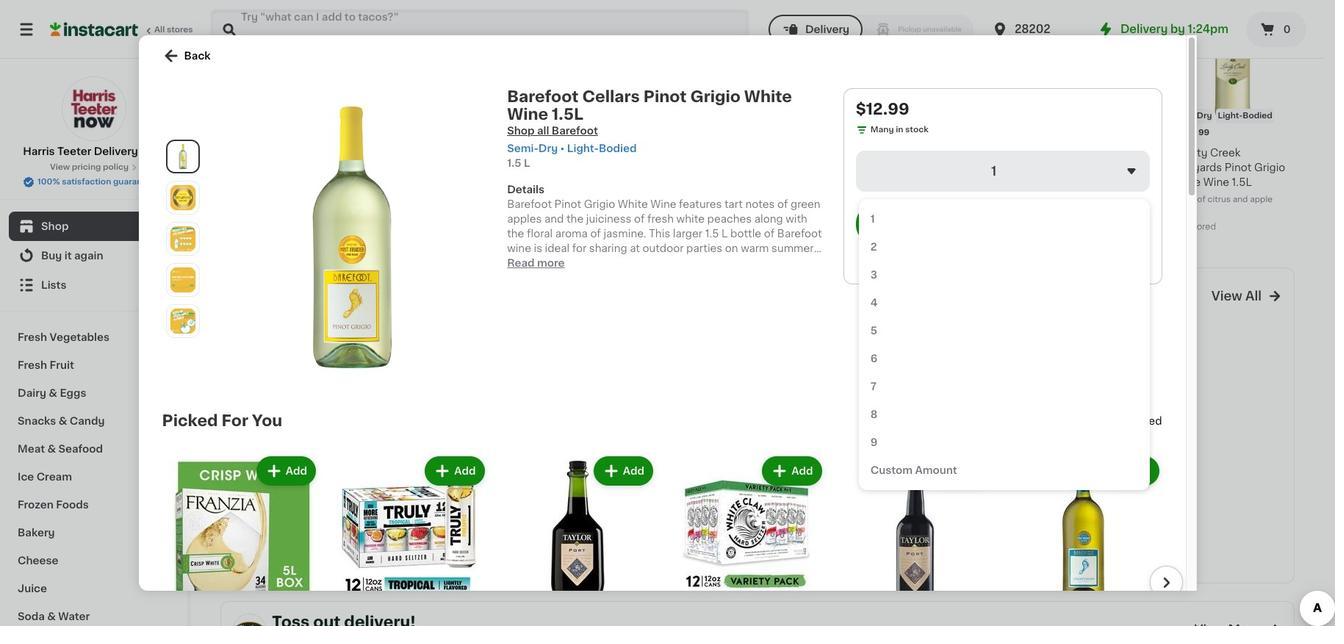 Task type: describe. For each thing, give the bounding box(es) containing it.
barefoot
[[552, 126, 598, 136]]

delivery inside harris teeter delivery now 'link'
[[94, 146, 138, 157]]

1 horizontal spatial light-
[[1218, 111, 1243, 119]]

instacart logo image
[[50, 21, 138, 38]]

vitamin
[[570, 147, 609, 158]]

delivery button
[[769, 15, 863, 44]]

apple,
[[420, 180, 445, 189]]

many down seeds of change™ organic quinoa & brown rice with garlic rice
[[628, 525, 652, 533]]

stores
[[167, 26, 193, 34]]

product group containing 10
[[1171, 0, 1295, 235]]

stock down peach
[[406, 223, 429, 231]]

item carousel region
[[141, 448, 1183, 626]]

1 inside "harris teeter™ vitamin d whole milk 1 gal"
[[492, 176, 495, 184]]

fresh for fresh fruit
[[18, 360, 47, 370]]

whole inside "harris teeter™ vitamin d whole milk 1 gal"
[[503, 162, 536, 172]]

seeds for 19
[[735, 467, 767, 477]]

cellars inside $ 12 barefoot cellars pinot grigio white wine 1.5l
[[404, 147, 439, 158]]

any for 19
[[755, 528, 770, 536]]

1.5 for 10
[[1171, 211, 1182, 219]]

juice
[[18, 584, 47, 594]]

seeds of change™ organic brown jasmine with cilantro and a hint of lime rice
[[735, 467, 846, 536]]

0 vertical spatial 5
[[500, 128, 511, 143]]

harris teeter delivery now
[[23, 146, 164, 157]]

buy inside the buy it again link
[[41, 251, 62, 261]]

2 horizontal spatial items
[[906, 541, 930, 549]]

snacks & candy
[[18, 416, 105, 426]]

harris teeter™ whole strawberries
[[220, 147, 331, 172]]

1 for 1
[[991, 165, 997, 177]]

juice link
[[9, 575, 179, 603]]

d
[[492, 162, 500, 172]]

seeds of change image
[[233, 280, 266, 313]]

1 for 1 2 3 4 5 6 7 8 9 custom amount
[[871, 214, 875, 224]]

no.
[[1004, 162, 1022, 172]]

white inside the barefoot cellars pinot grigio white wine 1.5l shop all barefoot semi-dry • light-bodied 1.5 l
[[744, 89, 792, 104]]

garlic inside seeds of change™ organic quinoa & brown rice with garlic rice
[[614, 511, 644, 521]]

$ for 4
[[617, 448, 622, 456]]

quinoa
[[657, 482, 695, 492]]

$2 for 19
[[803, 528, 813, 536]]

seeds of change™ organic quinoa & brown rice with garlic rice
[[614, 467, 712, 521]]

fresh for fresh vegetables
[[18, 332, 47, 342]]

semi- inside the barefoot cellars pinot grigio white wine 1.5l shop all barefoot semi-dry • light-bodied 1.5 l
[[507, 143, 539, 154]]

0 horizontal spatial oz
[[750, 510, 760, 518]]

ice cream link
[[9, 463, 179, 491]]

add to list
[[1096, 261, 1150, 271]]

gal
[[497, 176, 510, 184]]

2 horizontal spatial save
[[903, 528, 922, 536]]

1 horizontal spatial 4
[[743, 447, 754, 463]]

lime inside seeds of change™ organic brown jasmine with cilantro and a hint of lime rice
[[803, 511, 828, 521]]

organic for 19
[[735, 482, 776, 492]]

real
[[423, 281, 459, 296]]

harris for harris teeter™ vitamin d whole milk 1 gal
[[492, 147, 523, 158]]

snacks
[[18, 416, 56, 426]]

l for 10
[[1184, 211, 1189, 219]]

sponsored badge image for 10
[[1171, 223, 1215, 231]]

8.5 oz
[[735, 510, 760, 518]]

12 inside $ 12 barefoot cellars pinot grigio white wine 1.5l
[[365, 128, 381, 143]]

fresh fruit
[[18, 360, 74, 370]]

harris teeter™ vitamin d whole milk 1 gal
[[492, 147, 609, 184]]

items for 19
[[785, 541, 809, 549]]

change™ for 4
[[662, 467, 712, 477]]

light- inside the barefoot cellars pinot grigio white wine 1.5l shop all barefoot semi-dry • light-bodied 1.5 l
[[567, 143, 599, 154]]

product group containing harris teeter large white eggs
[[1035, 0, 1159, 204]]

satisfaction
[[62, 178, 111, 186]]

of for notes of citrus, apple, jasmine, and peach
[[383, 180, 391, 189]]

organic for 4
[[614, 482, 655, 492]]

2 horizontal spatial buy any 2, save $2 see eligible items
[[856, 528, 935, 549]]

$4.19 element
[[764, 126, 888, 145]]

0 horizontal spatial 4
[[622, 447, 633, 463]]

0 horizontal spatial eggs
[[60, 388, 86, 398]]

healthy eating for real life. nsored
[[272, 281, 498, 310]]

wine inside the barefoot cellars pinot grigio white wine 1.5l shop all barefoot semi-dry • light-bodied 1.5 l
[[507, 107, 548, 122]]

change™ for 19
[[783, 467, 833, 477]]

healthy
[[272, 281, 336, 296]]

barefoot inside $ 12 barefoot cellars pinot grigio white wine 1.5l
[[356, 147, 401, 158]]

2 horizontal spatial see
[[856, 541, 872, 549]]

1 vertical spatial shop
[[41, 221, 69, 232]]

cream
[[37, 472, 72, 482]]

view pricing policy link
[[50, 162, 138, 173]]

semi-dry
[[358, 111, 398, 119]]

now
[[141, 146, 164, 157]]

$ 4 19
[[617, 447, 644, 463]]

notes for $
[[356, 180, 381, 189]]

stock down milk on the top of the page
[[541, 191, 565, 199]]

peach
[[409, 192, 435, 200]]

read more button
[[507, 256, 565, 270]]

buy it again link
[[9, 241, 179, 270]]

lists
[[41, 280, 66, 290]]

9
[[871, 437, 878, 448]]

dairy & eggs link
[[9, 379, 179, 407]]

harris teeter delivery now link
[[23, 76, 164, 159]]

many down "$12.99"
[[871, 126, 894, 134]]

product group containing 5
[[492, 0, 616, 204]]

jasmine
[[735, 496, 779, 507]]

grigio inside $ 12 barefoot cellars pinot grigio white wine 1.5l
[[356, 162, 387, 172]]

$ up wild
[[859, 448, 865, 456]]

stock down harris teeter large white eggs
[[1085, 191, 1108, 199]]

in down harris teeter large white eggs
[[1075, 191, 1083, 199]]

harris teeter™ whole strawberries button
[[220, 0, 345, 204]]

organic inside seeds of change™ organic brown and wild rice with tomato & roasted garlic rice
[[856, 482, 897, 492]]

brown for rice
[[900, 482, 933, 492]]

add inside button
[[1096, 261, 1118, 271]]

items for 4
[[664, 559, 687, 567]]

1.5 l for 10
[[1171, 211, 1189, 219]]

vegetables
[[50, 332, 110, 342]]

eligible for 4
[[632, 559, 662, 567]]

29
[[512, 128, 523, 136]]

fruit
[[50, 360, 74, 370]]

soda
[[18, 611, 45, 622]]

$ 12 barefoot cellars pinot grigio white wine 1.5l
[[356, 128, 471, 172]]

brown inside seeds of change™ organic quinoa & brown rice with garlic rice
[[614, 496, 646, 507]]

rice inside seeds of change™ organic brown jasmine with cilantro and a hint of lime rice
[[735, 526, 758, 536]]

semi-dry light-bodied
[[1172, 111, 1273, 119]]

change™ inside seeds of change™ organic brown and wild rice with tomato & roasted garlic rice
[[905, 467, 954, 477]]

x
[[910, 191, 915, 199]]

cilantro
[[806, 496, 846, 507]]

& for water
[[47, 611, 56, 622]]

whole inside the harris teeter™ whole strawberries
[[298, 147, 331, 158]]

roasted
[[867, 511, 910, 521]]

in down milk on the top of the page
[[532, 191, 540, 199]]

creek
[[1210, 147, 1241, 158]]

and inside notes of citrus, apple, jasmine, and peach
[[392, 192, 407, 200]]

of for seeds of change™ organic brown jasmine with cilantro and a hint of lime rice
[[770, 467, 781, 477]]

99 inside 10 99
[[1199, 128, 1210, 136]]

fresh fruit link
[[9, 351, 179, 379]]

frozen foods link
[[9, 491, 179, 519]]

seeds for 4
[[614, 467, 646, 477]]

gluten-free
[[901, 111, 951, 119]]

fresh vegetables link
[[9, 323, 179, 351]]

ice cream
[[18, 472, 72, 482]]

0 button
[[1246, 12, 1307, 47]]

harris for harris teeter™ whole strawberries
[[220, 147, 251, 158]]

details button
[[507, 182, 826, 197]]

in down notes of citrus, apple, jasmine, and peach
[[396, 223, 404, 231]]

3 inside 3 buzzballz chillers lime 'rita cocktail
[[636, 128, 646, 143]]

policy
[[103, 163, 129, 171]]

see for 19
[[735, 541, 751, 549]]

jasmine,
[[356, 192, 390, 200]]

1 horizontal spatial 12
[[899, 191, 908, 199]]

picked
[[162, 413, 218, 429]]

chillers
[[679, 147, 718, 158]]

service type group
[[769, 15, 974, 44]]

many down gal
[[507, 191, 530, 199]]

product group containing 17
[[899, 0, 1023, 232]]

10
[[1179, 128, 1197, 143]]

2 horizontal spatial 2,
[[893, 528, 901, 536]]

& for candy
[[59, 416, 67, 426]]

2 horizontal spatial 12
[[917, 191, 925, 199]]

with for &
[[907, 496, 929, 507]]

delivery for delivery by 1:24pm
[[1121, 24, 1168, 35]]

semi- for semi-dry light-bodied
[[1172, 111, 1197, 119]]

'rita
[[628, 162, 651, 172]]

0 vertical spatial sponsored badge image
[[628, 187, 672, 196]]

100% satisfaction guarantee button
[[23, 173, 165, 188]]

soda & water
[[18, 611, 90, 622]]

2 horizontal spatial $2
[[924, 528, 935, 536]]

stock down the "gluten-"
[[906, 126, 929, 134]]

2 horizontal spatial eligible
[[874, 541, 904, 549]]

•
[[560, 143, 565, 154]]

1 horizontal spatial bodied
[[1243, 111, 1273, 119]]

notes of citrus, apple, jasmine, and peach
[[356, 180, 445, 200]]

details
[[507, 184, 545, 195]]

& inside seeds of change™ organic brown and wild rice with tomato & roasted garlic rice
[[856, 511, 864, 521]]

snacks & candy link
[[9, 407, 179, 435]]

and inside seeds of change™ organic brown and wild rice with tomato & roasted garlic rice
[[935, 482, 955, 492]]

more
[[537, 258, 565, 268]]

garlic inside seeds of change™ organic brown and wild rice with tomato & roasted garlic rice
[[913, 511, 943, 521]]

28202
[[1015, 24, 1051, 35]]

$ for 17
[[902, 128, 908, 136]]

any inside product group
[[876, 528, 891, 536]]

citrus,
[[393, 180, 418, 189]]

sponsored badge image for $
[[356, 237, 401, 246]]

1.5l inside liberty creek vineyards pinot grigio white wine 1.5l
[[1232, 177, 1252, 187]]

dry inside the barefoot cellars pinot grigio white wine 1.5l shop all barefoot semi-dry • light-bodied 1.5 l
[[539, 143, 558, 154]]

of right hint at the bottom
[[790, 511, 801, 521]]

white claw® hard seltzer variety pack no. 3 12 x 12 oz
[[899, 147, 1022, 199]]

white inside harris teeter large white eggs
[[1035, 162, 1065, 172]]

buy down roasted
[[858, 528, 874, 536]]

many in stock down notes of citrus, apple, jasmine, and peach
[[371, 223, 429, 231]]

dairy & eggs
[[18, 388, 86, 398]]

many in stock down seeds of change™ organic quinoa & brown rice with garlic rice
[[628, 525, 686, 533]]

view all
[[1212, 290, 1262, 302]]

again
[[74, 251, 103, 261]]

claw®
[[932, 147, 964, 158]]

buy down 8.5 oz
[[736, 528, 753, 536]]

stock down seeds of change™ organic quinoa & brown rice with garlic rice
[[663, 525, 686, 533]]

view pricing policy
[[50, 163, 129, 171]]

liberty
[[1171, 147, 1208, 158]]

barefoot inside the barefoot cellars pinot grigio white wine 1.5l shop all barefoot semi-dry • light-bodied 1.5 l
[[507, 89, 579, 104]]

& for eggs
[[49, 388, 57, 398]]

meat & seafood
[[18, 444, 103, 454]]

harris teeter large white eggs
[[1035, 147, 1133, 172]]

bodied inside the barefoot cellars pinot grigio white wine 1.5l shop all barefoot semi-dry • light-bodied 1.5 l
[[599, 143, 637, 154]]



Task type: locate. For each thing, give the bounding box(es) containing it.
1 horizontal spatial teeter
[[1068, 147, 1101, 158]]

0 horizontal spatial buy any 2, save $2 see eligible items
[[614, 546, 692, 567]]

with inside seeds of change™ organic brown jasmine with cilantro and a hint of lime rice
[[781, 496, 803, 507]]

organic
[[614, 482, 655, 492], [735, 482, 776, 492], [856, 482, 897, 492]]

with inside seeds of change™ organic quinoa & brown rice with garlic rice
[[675, 496, 696, 507]]

light- down barefoot
[[567, 143, 599, 154]]

$ inside $ 12 barefoot cellars pinot grigio white wine 1.5l
[[359, 128, 365, 136]]

notes inside notes of citrus, apple, jasmine, and peach
[[356, 180, 381, 189]]

eggs inside harris teeter large white eggs
[[1068, 162, 1094, 172]]

white up the seltzer
[[899, 147, 929, 158]]

add button
[[283, 1, 340, 27], [419, 1, 476, 27], [555, 1, 612, 27], [691, 1, 747, 27], [826, 1, 883, 27], [962, 1, 1019, 27], [1234, 1, 1291, 27], [258, 458, 315, 484], [426, 458, 483, 484], [595, 458, 652, 484], [764, 458, 821, 484], [932, 458, 989, 484], [1101, 458, 1158, 484]]

1.5 for $
[[356, 208, 367, 216]]

grigio up jasmine, on the top of the page
[[356, 162, 387, 172]]

notes up jasmine, on the top of the page
[[356, 180, 381, 189]]

$2 down cilantro
[[803, 528, 813, 536]]

enlarge white wines barefoot barefoot cellars pinot grigio white wine 1.5l angle_right (opens in a new tab) image
[[169, 225, 196, 252]]

2 garlic from the left
[[913, 511, 943, 521]]

teeter inside 'link'
[[57, 146, 91, 157]]

white inside white claw® hard seltzer variety pack no. 3 12 x 12 oz
[[899, 147, 929, 158]]

0 horizontal spatial 1
[[492, 176, 495, 184]]

with
[[675, 496, 696, 507], [781, 496, 803, 507], [907, 496, 929, 507]]

and inside seeds of change™ organic brown jasmine with cilantro and a hint of lime rice
[[735, 511, 754, 521]]

eligible down roasted
[[874, 541, 904, 549]]

0 horizontal spatial with
[[675, 496, 696, 507]]

1 horizontal spatial organic
[[735, 482, 776, 492]]

2 horizontal spatial grigio
[[1254, 162, 1286, 172]]

light-
[[1218, 111, 1243, 119], [567, 143, 599, 154]]

bodied up the 'rita
[[599, 143, 637, 154]]

harris teeter delivery now logo image
[[61, 76, 126, 141]]

2 horizontal spatial 3
[[899, 177, 906, 187]]

change™ up tomato
[[905, 467, 954, 477]]

brown inside seeds of change™ organic brown and wild rice with tomato & roasted garlic rice
[[900, 482, 933, 492]]

0 horizontal spatial 2,
[[651, 546, 658, 554]]

whole up gal
[[503, 162, 536, 172]]

1 horizontal spatial dry
[[539, 143, 558, 154]]

100%
[[38, 178, 60, 186]]

change™ up cilantro
[[783, 467, 833, 477]]

teeter inside harris teeter large white eggs
[[1068, 147, 1101, 158]]

fresh inside fresh fruit link
[[18, 360, 47, 370]]

1.5 l down jasmine, on the top of the page
[[356, 208, 374, 216]]

you
[[252, 413, 282, 429]]

1 horizontal spatial 1.5l
[[552, 107, 584, 122]]

2 large from the left
[[1104, 147, 1133, 158]]

pinot inside $ 12 barefoot cellars pinot grigio white wine 1.5l
[[442, 147, 469, 158]]

0 horizontal spatial eligible
[[632, 559, 662, 567]]

1 with from the left
[[675, 496, 696, 507]]

brown up cilantro
[[779, 482, 811, 492]]

1 horizontal spatial 1
[[871, 214, 875, 224]]

harris up strawberries
[[220, 147, 251, 158]]

many down jasmine, on the top of the page
[[371, 223, 394, 231]]

seeds down 4 19
[[735, 467, 767, 477]]

1.5 down jasmine, on the top of the page
[[356, 208, 367, 216]]

0 vertical spatial pinot
[[644, 89, 687, 104]]

eggs right no.
[[1068, 162, 1094, 172]]

large ripe avocado
[[764, 147, 867, 158]]

of for seeds of change™ organic quinoa & brown rice with garlic rice
[[649, 467, 659, 477]]

product group
[[220, 0, 345, 204], [356, 0, 480, 250], [492, 0, 616, 204], [628, 0, 752, 200], [764, 0, 888, 177], [899, 0, 1023, 232], [1035, 0, 1159, 204], [1171, 0, 1295, 235], [614, 324, 729, 569], [735, 324, 850, 552], [856, 324, 972, 552], [162, 453, 319, 626], [331, 453, 488, 626], [499, 453, 656, 626], [668, 453, 825, 626], [837, 453, 994, 626], [1005, 453, 1162, 626]]

buy
[[41, 251, 62, 261], [736, 528, 753, 536], [858, 528, 874, 536], [615, 546, 632, 554]]

barefoot up all
[[507, 89, 579, 104]]

many in stock down milk on the top of the page
[[507, 191, 565, 199]]

read more
[[507, 258, 565, 268]]

semi- up 10 on the right top of page
[[1172, 111, 1197, 119]]

dry for semi-dry
[[382, 111, 398, 119]]

of left the 'citrus'
[[1197, 195, 1206, 203]]

0 horizontal spatial 19
[[634, 448, 644, 456]]

& right quinoa at the bottom
[[697, 482, 705, 492]]

1 horizontal spatial semi-
[[507, 143, 539, 154]]

2 horizontal spatial change™
[[905, 467, 954, 477]]

picked for you
[[162, 413, 282, 429]]

rice
[[649, 496, 672, 507], [881, 496, 904, 507], [647, 511, 670, 521], [946, 511, 969, 521], [735, 526, 758, 536]]

sponsored badge image down the 'citrus'
[[1171, 223, 1215, 231]]

2 vertical spatial pinot
[[1225, 162, 1252, 172]]

1 vertical spatial barefoot
[[356, 147, 401, 158]]

l left milk on the top of the page
[[524, 158, 530, 168]]

1 horizontal spatial grigio
[[690, 89, 741, 104]]

view
[[50, 163, 70, 171], [1212, 290, 1243, 302]]

eggs
[[1068, 162, 1094, 172], [60, 388, 86, 398]]

in left 17
[[896, 126, 904, 134]]

2 vertical spatial wine
[[1204, 177, 1230, 187]]

bakery link
[[9, 519, 179, 547]]

teeter™ inside the harris teeter™ whole strawberries
[[254, 147, 296, 158]]

& for seafood
[[47, 444, 56, 454]]

1 19 from the left
[[634, 448, 644, 456]]

0 horizontal spatial 1.5
[[356, 208, 367, 216]]

seeds inside seeds of change™ organic brown jasmine with cilantro and a hint of lime rice
[[735, 467, 767, 477]]

8.5
[[735, 510, 748, 518]]

pinot inside the barefoot cellars pinot grigio white wine 1.5l shop all barefoot semi-dry • light-bodied 1.5 l
[[644, 89, 687, 104]]

all
[[154, 26, 165, 34], [1246, 290, 1262, 302]]

1 horizontal spatial shop
[[507, 126, 535, 136]]

with inside seeds of change™ organic brown and wild rice with tomato & roasted garlic rice
[[907, 496, 929, 507]]

harris up '100%'
[[23, 146, 55, 157]]

0 vertical spatial eggs
[[1068, 162, 1094, 172]]

change™ inside seeds of change™ organic brown jasmine with cilantro and a hint of lime rice
[[783, 467, 833, 477]]

1 change™ from the left
[[662, 467, 712, 477]]

5 29
[[500, 128, 523, 143]]

liberty creek vineyards pinot grigio white wine 1.5l
[[1171, 147, 1286, 187]]

save down roasted
[[903, 528, 922, 536]]

teeter™ down $4.79 element
[[254, 147, 296, 158]]

teeter™ for vitamin
[[525, 147, 567, 158]]

1 organic from the left
[[614, 482, 655, 492]]

milk
[[538, 162, 559, 172]]

pinot up apple,
[[442, 147, 469, 158]]

$2 down tomato
[[924, 528, 935, 536]]

of up jasmine, on the top of the page
[[383, 180, 391, 189]]

large left liberty
[[1104, 147, 1133, 158]]

0 horizontal spatial 1.5l
[[451, 162, 471, 172]]

harris inside 'link'
[[23, 146, 55, 157]]

0 vertical spatial wine
[[507, 107, 548, 122]]

1 inside "field"
[[991, 165, 997, 177]]

candy
[[70, 416, 105, 426]]

1 vertical spatial all
[[1246, 290, 1262, 302]]

grigio inside the barefoot cellars pinot grigio white wine 1.5l shop all barefoot semi-dry • light-bodied 1.5 l
[[690, 89, 741, 104]]

0 horizontal spatial any
[[633, 546, 649, 554]]

dry up 10 99
[[1197, 111, 1212, 119]]

view for view pricing policy
[[50, 163, 70, 171]]

many in stock down the "gluten-"
[[871, 126, 929, 134]]

& left candy
[[59, 416, 67, 426]]

oz down jasmine
[[750, 510, 760, 518]]

3
[[636, 128, 646, 143], [899, 177, 906, 187], [871, 270, 878, 280]]

wild
[[856, 496, 879, 507]]

buy any 2, save $2 see eligible items
[[735, 528, 813, 549], [856, 528, 935, 549], [614, 546, 692, 567]]

1 horizontal spatial seeds
[[735, 467, 767, 477]]

1 field
[[856, 151, 1150, 192]]

any for 4
[[633, 546, 649, 554]]

5
[[500, 128, 511, 143], [871, 326, 878, 336]]

hint
[[766, 511, 787, 521]]

fresh up fresh fruit at the left of page
[[18, 332, 47, 342]]

3 with from the left
[[907, 496, 929, 507]]

cellars inside the barefoot cellars pinot grigio white wine 1.5l shop all barefoot semi-dry • light-bodied 1.5 l
[[582, 89, 640, 104]]

delivery by 1:24pm link
[[1097, 21, 1229, 38]]

2 horizontal spatial delivery
[[1121, 24, 1168, 35]]

enlarge white wines barefoot barefoot cellars pinot grigio white wine 1.5l angle_top (opens in a new tab) image
[[169, 266, 196, 293]]

3 buzzballz chillers lime 'rita cocktail
[[628, 128, 746, 172]]

delivery for delivery
[[805, 24, 850, 35]]

back button
[[162, 47, 211, 65]]

soda & water link
[[9, 603, 179, 626]]

1 horizontal spatial notes
[[1171, 195, 1195, 203]]

wine inside $ 12 barefoot cellars pinot grigio white wine 1.5l
[[423, 162, 449, 172]]

0 vertical spatial cellars
[[582, 89, 640, 104]]

1 horizontal spatial all
[[1246, 290, 1262, 302]]

garlic
[[614, 511, 644, 521], [913, 511, 943, 521]]

0 horizontal spatial brown
[[614, 496, 646, 507]]

0 vertical spatial light-
[[1218, 111, 1243, 119]]

any
[[755, 528, 770, 536], [876, 528, 891, 536], [633, 546, 649, 554]]

1 fresh from the top
[[18, 332, 47, 342]]

delivery inside delivery by 1:24pm link
[[1121, 24, 1168, 35]]

1 horizontal spatial l
[[524, 158, 530, 168]]

l down jasmine, on the top of the page
[[369, 208, 374, 216]]

fresh up dairy
[[18, 360, 47, 370]]

1 2 3 4 5 6 7 8 9 custom amount
[[871, 214, 957, 476]]

barefoot
[[507, 89, 579, 104], [356, 147, 401, 158]]

brown
[[779, 482, 811, 492], [900, 482, 933, 492], [614, 496, 646, 507]]

enlarge white wines barefoot barefoot cellars pinot grigio white wine 1.5l hero (opens in a new tab) image
[[169, 143, 196, 169]]

2 change™ from the left
[[783, 467, 833, 477]]

of up quinoa at the bottom
[[649, 467, 659, 477]]

1 horizontal spatial oz
[[927, 191, 937, 199]]

back
[[184, 51, 211, 61]]

l inside the barefoot cellars pinot grigio white wine 1.5l shop all barefoot semi-dry • light-bodied 1.5 l
[[524, 158, 530, 168]]

2 horizontal spatial sponsored badge image
[[1171, 223, 1215, 231]]

buy any 2, save $2 see eligible items for 19
[[735, 528, 813, 549]]

organic inside seeds of change™ organic brown jasmine with cilantro and a hint of lime rice
[[735, 482, 776, 492]]

1.5 down the notes of citrus and apple
[[1171, 211, 1182, 219]]

cheese link
[[9, 547, 179, 575]]

whole down $4.79 element
[[298, 147, 331, 158]]

1 horizontal spatial see
[[735, 541, 751, 549]]

and down 'citrus,'
[[392, 192, 407, 200]]

0 horizontal spatial $2
[[682, 546, 692, 554]]

grigio
[[690, 89, 741, 104], [356, 162, 387, 172], [1254, 162, 1286, 172]]

0 vertical spatial whole
[[298, 147, 331, 158]]

1.5l up the apple
[[1232, 177, 1252, 187]]

2 horizontal spatial l
[[1184, 211, 1189, 219]]

barefoot down semi-dry
[[356, 147, 401, 158]]

0 horizontal spatial dry
[[382, 111, 398, 119]]

0 vertical spatial all
[[154, 26, 165, 34]]

1 horizontal spatial wine
[[507, 107, 548, 122]]

0 horizontal spatial whole
[[298, 147, 331, 158]]

grigio inside liberty creek vineyards pinot grigio white wine 1.5l
[[1254, 162, 1286, 172]]

teeter™ inside "harris teeter™ vitamin d whole milk 1 gal"
[[525, 147, 567, 158]]

and left the apple
[[1233, 195, 1248, 203]]

1 vertical spatial nsored
[[1126, 416, 1162, 426]]

buy down seeds of change™ organic quinoa & brown rice with garlic rice
[[615, 546, 632, 554]]

to
[[1120, 261, 1131, 271]]

0 horizontal spatial items
[[664, 559, 687, 567]]

with up roasted
[[907, 496, 929, 507]]

2 teeter™ from the left
[[525, 147, 567, 158]]

sponsored badge image
[[628, 187, 672, 196], [1171, 223, 1215, 231], [356, 237, 401, 246]]

grigio up chillers
[[690, 89, 741, 104]]

& right the meat at the bottom
[[47, 444, 56, 454]]

28202 button
[[991, 9, 1080, 50]]

3 down the seltzer
[[899, 177, 906, 187]]

1.5l inside $ 12 barefoot cellars pinot grigio white wine 1.5l
[[451, 162, 471, 172]]

cellars up barefoot
[[582, 89, 640, 104]]

of inside notes of citrus, apple, jasmine, and peach
[[383, 180, 391, 189]]

$ down the "gluten-"
[[902, 128, 908, 136]]

1 seeds from the left
[[614, 467, 646, 477]]

0 horizontal spatial all
[[154, 26, 165, 34]]

many down harris teeter large white eggs
[[1050, 191, 1073, 199]]

teeter™ for whole
[[254, 147, 296, 158]]

delivery inside delivery button
[[805, 24, 850, 35]]

wine up 29
[[507, 107, 548, 122]]

1 garlic from the left
[[614, 511, 644, 521]]

list
[[1134, 261, 1150, 271]]

white inside $ 12 barefoot cellars pinot grigio white wine 1.5l
[[390, 162, 420, 172]]

notes for 10
[[1171, 195, 1195, 203]]

eating
[[340, 281, 392, 296]]

any down a
[[755, 528, 770, 536]]

1 horizontal spatial brown
[[779, 482, 811, 492]]

sponsored badge image down the 'rita
[[628, 187, 672, 196]]

1 horizontal spatial 2,
[[772, 528, 780, 536]]

2 vertical spatial 3
[[871, 270, 878, 280]]

items
[[785, 541, 809, 549], [906, 541, 930, 549], [664, 559, 687, 567]]

$ inside $ 4 19
[[617, 448, 622, 456]]

1 vertical spatial pinot
[[442, 147, 469, 158]]

ice
[[18, 472, 34, 482]]

add
[[311, 9, 333, 19], [447, 9, 469, 19], [583, 9, 604, 19], [719, 9, 740, 19], [854, 9, 876, 19], [990, 9, 1012, 19], [1262, 9, 1283, 19], [1096, 261, 1118, 271], [286, 466, 307, 476], [454, 466, 476, 476], [623, 466, 645, 476], [792, 466, 813, 476], [960, 466, 982, 476], [1129, 466, 1151, 476]]

amount
[[915, 465, 957, 476]]

3 inside white claw® hard seltzer variety pack no. 3 12 x 12 oz
[[899, 177, 906, 187]]

1 horizontal spatial any
[[755, 528, 770, 536]]

2 vertical spatial sponsored badge image
[[356, 237, 401, 246]]

light- up creek
[[1218, 111, 1243, 119]]

semi-
[[358, 111, 382, 119], [1172, 111, 1197, 119], [507, 143, 539, 154]]

white inside liberty creek vineyards pinot grigio white wine 1.5l
[[1171, 177, 1201, 187]]

of inside seeds of change™ organic quinoa & brown rice with garlic rice
[[649, 467, 659, 477]]

1.5l inside the barefoot cellars pinot grigio white wine 1.5l shop all barefoot semi-dry • light-bodied 1.5 l
[[552, 107, 584, 122]]

nsored inside healthy eating for real life. nsored
[[288, 302, 317, 310]]

$ down semi-dry
[[359, 128, 365, 136]]

0 horizontal spatial semi-
[[358, 111, 382, 119]]

1 horizontal spatial large
[[1104, 147, 1133, 158]]

0 horizontal spatial 1.5 l
[[356, 208, 374, 216]]

seeds inside seeds of change™ organic brown and wild rice with tomato & roasted garlic rice
[[856, 467, 889, 477]]

& inside seeds of change™ organic quinoa & brown rice with garlic rice
[[697, 482, 705, 492]]

view for view all
[[1212, 290, 1243, 302]]

guarantee
[[113, 178, 156, 186]]

organic inside seeds of change™ organic quinoa & brown rice with garlic rice
[[614, 482, 655, 492]]

0 horizontal spatial save
[[660, 546, 680, 554]]

5 left 29
[[500, 128, 511, 143]]

citrus
[[1208, 195, 1231, 203]]

2 19 from the left
[[756, 448, 765, 456]]

large inside harris teeter large white eggs
[[1104, 147, 1133, 158]]

0 horizontal spatial change™
[[662, 467, 712, 477]]

bakery
[[18, 528, 55, 538]]

lime down cilantro
[[803, 511, 828, 521]]

& down wild
[[856, 511, 864, 521]]

shop up it
[[41, 221, 69, 232]]

2, for 4
[[651, 546, 658, 554]]

ripe
[[795, 147, 819, 158]]

frozen
[[18, 500, 53, 510]]

2 horizontal spatial 1.5
[[1171, 211, 1182, 219]]

save for 4
[[660, 546, 680, 554]]

2
[[871, 242, 877, 252]]

1.5 right d
[[507, 158, 521, 168]]

pinot inside liberty creek vineyards pinot grigio white wine 1.5l
[[1225, 162, 1252, 172]]

0 vertical spatial bodied
[[1243, 111, 1273, 119]]

0 horizontal spatial 3
[[636, 128, 646, 143]]

large inside large ripe avocado button
[[764, 147, 793, 158]]

harris right hard
[[1035, 147, 1066, 158]]

1 large from the left
[[764, 147, 793, 158]]

pinot down creek
[[1225, 162, 1252, 172]]

change™ inside seeds of change™ organic quinoa & brown rice with garlic rice
[[662, 467, 712, 477]]

teeter™ up milk on the top of the page
[[525, 147, 567, 158]]

of inside seeds of change™ organic brown and wild rice with tomato & roasted garlic rice
[[891, 467, 902, 477]]

0 vertical spatial fresh
[[18, 332, 47, 342]]

$ inside $ 17 99
[[902, 128, 908, 136]]

0 vertical spatial barefoot
[[507, 89, 579, 104]]

fresh
[[18, 332, 47, 342], [18, 360, 47, 370]]

1 vertical spatial cellars
[[404, 147, 439, 158]]

1 horizontal spatial items
[[785, 541, 809, 549]]

list box containing 1
[[859, 199, 1150, 490]]

change™ up quinoa at the bottom
[[662, 467, 712, 477]]

3 organic from the left
[[856, 482, 897, 492]]

3 seeds from the left
[[856, 467, 889, 477]]

harris inside "harris teeter™ vitamin d whole milk 1 gal"
[[492, 147, 523, 158]]

1 horizontal spatial 1.5
[[507, 158, 521, 168]]

4 up seeds of change™ organic quinoa & brown rice with garlic rice
[[622, 447, 633, 463]]

of left 'amount'
[[891, 467, 902, 477]]

2, for 19
[[772, 528, 780, 536]]

fresh inside fresh vegetables link
[[18, 332, 47, 342]]

3 change™ from the left
[[905, 467, 954, 477]]

semi- up $ 12 barefoot cellars pinot grigio white wine 1.5l
[[358, 111, 382, 119]]

dairy
[[18, 388, 46, 398]]

0 horizontal spatial cellars
[[404, 147, 439, 158]]

harris inside the harris teeter™ whole strawberries
[[220, 147, 251, 158]]

enlarge white wines barefoot barefoot cellars pinot grigio white wine 1.5l angle_left (opens in a new tab) image
[[169, 184, 196, 211]]

1 left no.
[[991, 165, 997, 177]]

0 vertical spatial lime
[[721, 147, 746, 158]]

$2 for 4
[[682, 546, 692, 554]]

teeter™
[[254, 147, 296, 158], [525, 147, 567, 158]]

1.5 inside the barefoot cellars pinot grigio white wine 1.5l shop all barefoot semi-dry • light-bodied 1.5 l
[[507, 158, 521, 168]]

variety
[[938, 162, 974, 172]]

harris for harris teeter delivery now
[[23, 146, 55, 157]]

1 inside 1 2 3 4 5 6 7 8 9 custom amount
[[871, 214, 875, 224]]

lime right chillers
[[721, 147, 746, 158]]

0 horizontal spatial sponsored badge image
[[356, 237, 401, 246]]

1 horizontal spatial $2
[[803, 528, 813, 536]]

white wines barefoot barefoot cellars pinot grigio white wine 1.5l hero image
[[215, 100, 490, 375]]

harris for harris teeter large white eggs
[[1035, 147, 1066, 158]]

2 99 from the left
[[1199, 128, 1210, 136]]

bodied up liberty creek vineyards pinot grigio white wine 1.5l
[[1243, 111, 1273, 119]]

2 horizontal spatial wine
[[1204, 177, 1230, 187]]

of for seeds of change™ organic brown and wild rice with tomato & roasted garlic rice
[[891, 467, 902, 477]]

1 horizontal spatial nsored
[[1126, 416, 1162, 426]]

99 inside $ 17 99
[[925, 128, 936, 136]]

0 horizontal spatial bodied
[[599, 143, 637, 154]]

cocktail
[[654, 162, 696, 172]]

1 horizontal spatial lime
[[803, 511, 828, 521]]

2 horizontal spatial dry
[[1197, 111, 1212, 119]]

notes
[[356, 180, 381, 189], [1171, 195, 1195, 203]]

2 organic from the left
[[735, 482, 776, 492]]

1 99 from the left
[[925, 128, 936, 136]]

seeds inside seeds of change™ organic quinoa & brown rice with garlic rice
[[614, 467, 646, 477]]

dry
[[382, 111, 398, 119], [1197, 111, 1212, 119], [539, 143, 558, 154]]

oz inside white claw® hard seltzer variety pack no. 3 12 x 12 oz
[[927, 191, 937, 199]]

vineyards
[[1171, 162, 1222, 172]]

items down seeds of change™ organic quinoa & brown rice with garlic rice
[[664, 559, 687, 567]]

see for 4
[[614, 559, 630, 567]]

1 vertical spatial lime
[[803, 511, 828, 521]]

wine inside liberty creek vineyards pinot grigio white wine 1.5l
[[1204, 177, 1230, 187]]

meat & seafood link
[[9, 435, 179, 463]]

0 horizontal spatial teeter™
[[254, 147, 296, 158]]

19 up jasmine
[[756, 448, 765, 456]]

$ up seeds of change™ organic quinoa & brown rice with garlic rice
[[617, 448, 622, 456]]

3 inside 1 2 3 4 5 6 7 8 9 custom amount
[[871, 270, 878, 280]]

in down seeds of change™ organic quinoa & brown rice with garlic rice
[[654, 525, 661, 533]]

of for notes of citrus and apple
[[1197, 195, 1206, 203]]

notes of citrus and apple
[[1171, 195, 1273, 203]]

0 horizontal spatial grigio
[[356, 162, 387, 172]]

teeter for large
[[1068, 147, 1101, 158]]

organic up wild
[[856, 482, 897, 492]]

with for rice
[[675, 496, 696, 507]]

strawberries
[[220, 162, 286, 172]]

teeter for delivery
[[57, 146, 91, 157]]

& right dairy
[[49, 388, 57, 398]]

4 inside 1 2 3 4 5 6 7 8 9 custom amount
[[871, 298, 878, 308]]

pricing
[[72, 163, 101, 171]]

1.5 l for $
[[356, 208, 374, 216]]

dry for semi-dry light-bodied
[[1197, 111, 1212, 119]]

many in stock down harris teeter large white eggs
[[1050, 191, 1108, 199]]

eligible for 19
[[753, 541, 783, 549]]

2 fresh from the top
[[18, 360, 47, 370]]

0 horizontal spatial garlic
[[614, 511, 644, 521]]

product group containing 3
[[628, 0, 752, 200]]

2 horizontal spatial 4
[[871, 298, 878, 308]]

large ripe avocado button
[[764, 0, 888, 177]]

eligible down a
[[753, 541, 783, 549]]

a
[[757, 511, 763, 521]]

19 inside 4 19
[[756, 448, 765, 456]]

see
[[735, 541, 751, 549], [856, 541, 872, 549], [614, 559, 630, 567]]

cheese
[[18, 556, 58, 566]]

garlic down $ 4 19
[[614, 511, 644, 521]]

1 horizontal spatial cellars
[[582, 89, 640, 104]]

seeds down $ 4 19
[[614, 467, 646, 477]]

1 horizontal spatial eligible
[[753, 541, 783, 549]]

17
[[908, 128, 924, 143]]

0 horizontal spatial 5
[[500, 128, 511, 143]]

stock
[[906, 126, 929, 134], [541, 191, 565, 199], [1085, 191, 1108, 199], [406, 223, 429, 231], [663, 525, 686, 533]]

None search field
[[210, 9, 750, 50]]

1 horizontal spatial delivery
[[805, 24, 850, 35]]

0 vertical spatial view
[[50, 163, 70, 171]]

product group containing 12
[[356, 0, 480, 250]]

1 horizontal spatial change™
[[783, 467, 833, 477]]

items down roasted
[[906, 541, 930, 549]]

5 inside 1 2 3 4 5 6 7 8 9 custom amount
[[871, 326, 878, 336]]

2 horizontal spatial 1.5l
[[1232, 177, 1252, 187]]

19 inside $ 4 19
[[634, 448, 644, 456]]

list box
[[859, 199, 1150, 490]]

1 teeter™ from the left
[[254, 147, 296, 158]]

lime inside 3 buzzballz chillers lime 'rita cocktail
[[721, 147, 746, 158]]

1 horizontal spatial garlic
[[913, 511, 943, 521]]

buy any 2, save $2 see eligible items for 4
[[614, 546, 692, 567]]

enlarge white wines barefoot barefoot cellars pinot grigio white wine 1.5l lifestyle (opens in a new tab) image
[[169, 308, 196, 334]]

semi- for semi-dry
[[358, 111, 382, 119]]

sponsored badge image down jasmine, on the top of the page
[[356, 237, 401, 246]]

save for 19
[[782, 528, 801, 536]]

l for $
[[369, 208, 374, 216]]

oz
[[927, 191, 937, 199], [750, 510, 760, 518]]

$ for 12
[[359, 128, 365, 136]]

2 with from the left
[[781, 496, 803, 507]]

2, down hint at the bottom
[[772, 528, 780, 536]]

shop
[[507, 126, 535, 136], [41, 221, 69, 232]]

cellars up apple,
[[404, 147, 439, 158]]

brown for cilantro
[[779, 482, 811, 492]]

$4.79 element
[[220, 126, 345, 145]]

for
[[222, 413, 248, 429]]

organic up jasmine
[[735, 482, 776, 492]]

2 seeds from the left
[[735, 467, 767, 477]]

we've made it easy to eat organic image
[[233, 324, 601, 532]]

product group containing seeds of change™ organic brown and wild rice with tomato & roasted garlic rice
[[856, 324, 972, 552]]

harris inside harris teeter large white eggs
[[1035, 147, 1066, 158]]

nsored
[[288, 302, 317, 310], [1126, 416, 1162, 426]]

2 vertical spatial 1.5l
[[1232, 177, 1252, 187]]

buzzballz
[[628, 147, 677, 158]]

wine up the 'citrus'
[[1204, 177, 1230, 187]]

brown inside seeds of change™ organic brown jasmine with cilantro and a hint of lime rice
[[779, 482, 811, 492]]

0 vertical spatial 3
[[636, 128, 646, 143]]

4 up jasmine
[[743, 447, 754, 463]]

white up $4.19 element
[[744, 89, 792, 104]]

1 horizontal spatial buy any 2, save $2 see eligible items
[[735, 528, 813, 549]]

1 vertical spatial view
[[1212, 290, 1243, 302]]

shop inside the barefoot cellars pinot grigio white wine 1.5l shop all barefoot semi-dry • light-bodied 1.5 l
[[507, 126, 535, 136]]

for
[[396, 281, 419, 296]]



Task type: vqa. For each thing, say whether or not it's contained in the screenshot.
"Seeds" within the 'Seeds of Change™ Organic Quinoa & Brown Rice with Garlic Rice'
yes



